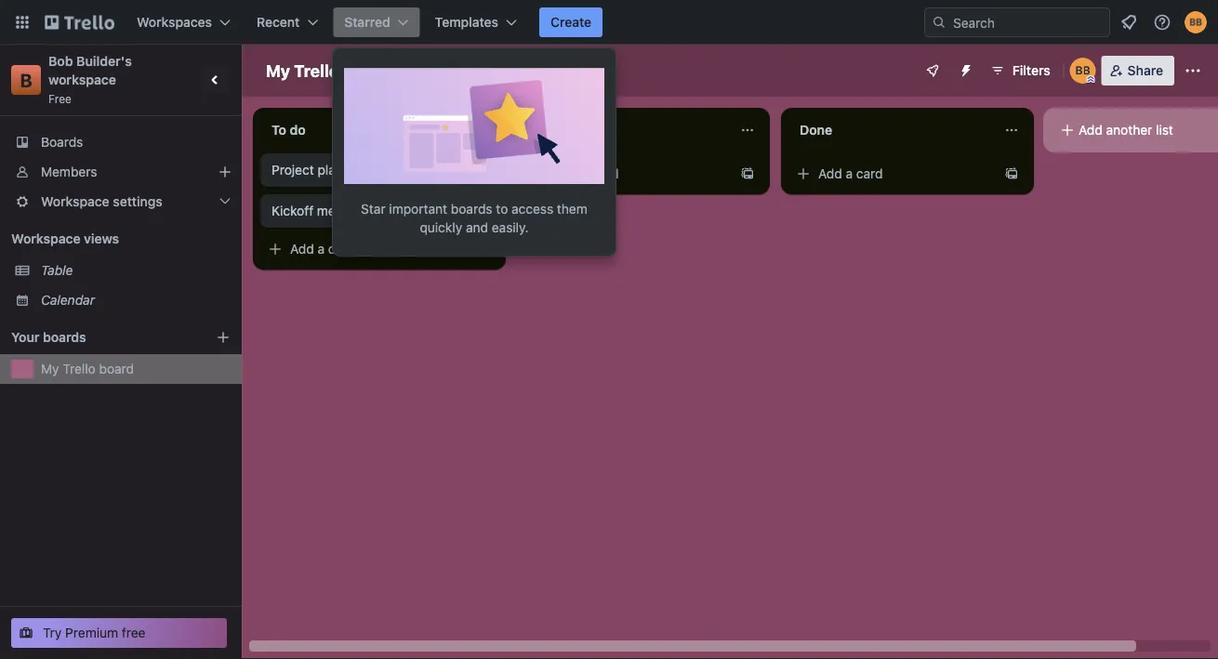 Task type: describe. For each thing, give the bounding box(es) containing it.
filters button
[[985, 56, 1056, 86]]

star
[[361, 202, 386, 217]]

add left another
[[1079, 122, 1103, 138]]

and
[[466, 220, 488, 235]]

sm image
[[794, 165, 813, 183]]

add for sm image to the middle
[[554, 166, 578, 181]]

your
[[11, 330, 40, 345]]

1 vertical spatial sm image
[[530, 165, 549, 183]]

board link
[[470, 56, 549, 86]]

table
[[41, 263, 73, 278]]

power ups image
[[925, 63, 940, 78]]

boards inside star important boards to access them quickly and easily.
[[451, 202, 493, 217]]

trello inside my trello board text field
[[294, 60, 339, 80]]

builder's
[[76, 53, 132, 69]]

boards link
[[0, 127, 242, 157]]

starred board image
[[344, 60, 605, 184]]

create from template… image for done text field's add a card link
[[1004, 166, 1019, 181]]

your boards with 1 items element
[[11, 326, 188, 349]]

bob builder's workspace free
[[48, 53, 135, 105]]

Board name text field
[[257, 56, 399, 86]]

share
[[1128, 63, 1163, 78]]

settings
[[113, 194, 163, 209]]

quickly
[[420, 220, 462, 235]]

project planning link
[[260, 153, 498, 187]]

starred button
[[333, 7, 420, 37]]

star important boards to access them quickly and easily.
[[361, 202, 588, 235]]

bob builder (bobbuilder40) image inside primary element
[[1185, 11, 1207, 33]]

card for sm icon
[[856, 166, 883, 181]]

boards
[[41, 134, 83, 150]]

another
[[1106, 122, 1153, 138]]

automation image
[[951, 56, 977, 82]]

templates
[[435, 14, 499, 30]]

show menu image
[[1184, 61, 1202, 80]]

add a card for left sm image
[[290, 241, 355, 257]]

views
[[84, 231, 119, 246]]

this member is an admin of this board. image
[[1087, 75, 1095, 84]]

try premium free
[[43, 625, 146, 641]]

0 horizontal spatial sm image
[[266, 240, 285, 259]]

workspace settings
[[41, 194, 163, 209]]

try
[[43, 625, 62, 641]]

starred
[[344, 14, 390, 30]]

your boards
[[11, 330, 86, 345]]

add for left sm image
[[290, 241, 314, 257]]

workspace views
[[11, 231, 119, 246]]

a for sm image to the middle
[[582, 166, 589, 181]]

search image
[[932, 15, 947, 30]]

To do text field
[[260, 115, 465, 145]]

0 horizontal spatial board
[[99, 361, 134, 377]]

create
[[551, 14, 592, 30]]

to
[[496, 202, 508, 217]]

workspace visible image
[[444, 63, 458, 78]]

b link
[[11, 65, 41, 95]]

project planning
[[272, 162, 369, 178]]

recent button
[[246, 7, 329, 37]]

filters
[[1013, 63, 1051, 78]]

star or unstar board image
[[410, 63, 425, 78]]

share button
[[1102, 56, 1175, 86]]

bob
[[48, 53, 73, 69]]

board inside text field
[[343, 60, 390, 80]]

easily.
[[492, 220, 529, 235]]



Task type: locate. For each thing, give the bounding box(es) containing it.
boards
[[451, 202, 493, 217], [43, 330, 86, 345]]

workspace down members
[[41, 194, 109, 209]]

a right sm icon
[[846, 166, 853, 181]]

2 horizontal spatial a
[[846, 166, 853, 181]]

Doing text field
[[525, 115, 729, 145]]

1 vertical spatial my trello board
[[41, 361, 134, 377]]

1 vertical spatial board
[[99, 361, 134, 377]]

create button
[[539, 7, 603, 37]]

1 vertical spatial trello
[[63, 361, 96, 377]]

sm image up 'access' on the top left of page
[[530, 165, 549, 183]]

add a card link down done text field
[[789, 161, 997, 187]]

try premium free button
[[11, 618, 227, 648]]

a for left sm image
[[318, 241, 325, 257]]

1 horizontal spatial sm image
[[530, 165, 549, 183]]

add a card link for done text field
[[789, 161, 997, 187]]

trello down recent popup button
[[294, 60, 339, 80]]

add a card up them
[[554, 166, 619, 181]]

bob builder (bobbuilder40) image right filters
[[1070, 58, 1096, 84]]

calendar link
[[41, 291, 231, 310]]

1 horizontal spatial create from template… image
[[740, 166, 755, 181]]

0 vertical spatial trello
[[294, 60, 339, 80]]

add a card link down doing 'text field'
[[525, 161, 733, 187]]

card down 'meeting'
[[328, 241, 355, 257]]

0 vertical spatial boards
[[451, 202, 493, 217]]

0 vertical spatial bob builder (bobbuilder40) image
[[1185, 11, 1207, 33]]

0 vertical spatial board
[[343, 60, 390, 80]]

1 vertical spatial workspace
[[11, 231, 80, 246]]

bob builder's workspace link
[[48, 53, 135, 87]]

free
[[48, 92, 72, 105]]

add right sm icon
[[818, 166, 842, 181]]

board down your boards with 1 items element
[[99, 361, 134, 377]]

a down the kickoff meeting at the left top
[[318, 241, 325, 257]]

kickoff
[[272, 203, 314, 219]]

trello inside my trello board link
[[63, 361, 96, 377]]

a up them
[[582, 166, 589, 181]]

access
[[512, 202, 553, 217]]

create from template… image for add a card link associated with doing 'text field'
[[740, 166, 755, 181]]

workspace up table
[[11, 231, 80, 246]]

my inside text field
[[266, 60, 290, 80]]

my trello board link
[[41, 360, 231, 379]]

add a card link
[[525, 161, 733, 187], [789, 161, 997, 187], [260, 236, 469, 262]]

add a card link for doing 'text field'
[[525, 161, 733, 187]]

sm image
[[1058, 121, 1077, 140], [530, 165, 549, 183], [266, 240, 285, 259]]

2 horizontal spatial add a card
[[818, 166, 883, 181]]

0 horizontal spatial a
[[318, 241, 325, 257]]

workspace for workspace settings
[[41, 194, 109, 209]]

add a card link down kickoff meeting link
[[260, 236, 469, 262]]

2 horizontal spatial sm image
[[1058, 121, 1077, 140]]

project
[[272, 162, 314, 178]]

b
[[20, 69, 32, 91]]

sm image down kickoff
[[266, 240, 285, 259]]

workspace navigation collapse icon image
[[203, 67, 229, 93]]

add another list link
[[1051, 115, 1218, 145]]

boards down the calendar
[[43, 330, 86, 345]]

add board image
[[216, 330, 231, 345]]

0 horizontal spatial my
[[41, 361, 59, 377]]

members
[[41, 164, 97, 179]]

card for left sm image
[[328, 241, 355, 257]]

board
[[501, 63, 538, 78]]

1 vertical spatial my
[[41, 361, 59, 377]]

my trello board down starred
[[266, 60, 390, 80]]

1 horizontal spatial card
[[592, 166, 619, 181]]

0 horizontal spatial card
[[328, 241, 355, 257]]

1 horizontal spatial boards
[[451, 202, 493, 217]]

trello down your boards with 1 items element
[[63, 361, 96, 377]]

board
[[343, 60, 390, 80], [99, 361, 134, 377]]

bob builder (bobbuilder40) image right open information menu icon
[[1185, 11, 1207, 33]]

my trello board
[[266, 60, 390, 80], [41, 361, 134, 377]]

1 horizontal spatial trello
[[294, 60, 339, 80]]

1 horizontal spatial bob builder (bobbuilder40) image
[[1185, 11, 1207, 33]]

a
[[582, 166, 589, 181], [846, 166, 853, 181], [318, 241, 325, 257]]

meeting
[[317, 203, 366, 219]]

workspace
[[48, 72, 116, 87]]

kickoff meeting link
[[260, 194, 498, 228]]

add a card right sm icon
[[818, 166, 883, 181]]

calendar
[[41, 292, 95, 308]]

my
[[266, 60, 290, 80], [41, 361, 59, 377]]

recent
[[257, 14, 300, 30]]

my down 'recent'
[[266, 60, 290, 80]]

back to home image
[[45, 7, 114, 37]]

my down the your boards
[[41, 361, 59, 377]]

open information menu image
[[1153, 13, 1172, 32]]

templates button
[[424, 7, 528, 37]]

workspace
[[41, 194, 109, 209], [11, 231, 80, 246]]

add a card for sm icon
[[818, 166, 883, 181]]

1 horizontal spatial add a card link
[[525, 161, 733, 187]]

board down starred
[[343, 60, 390, 80]]

list
[[1156, 122, 1174, 138]]

create from template… image for add a card link to the left
[[476, 242, 491, 257]]

2 horizontal spatial add a card link
[[789, 161, 997, 187]]

1 horizontal spatial a
[[582, 166, 589, 181]]

planning
[[318, 162, 369, 178]]

free
[[122, 625, 146, 641]]

0 horizontal spatial my trello board
[[41, 361, 134, 377]]

0 horizontal spatial create from template… image
[[476, 242, 491, 257]]

workspaces
[[137, 14, 212, 30]]

2 horizontal spatial create from template… image
[[1004, 166, 1019, 181]]

0 horizontal spatial boards
[[43, 330, 86, 345]]

0 horizontal spatial add a card
[[290, 241, 355, 257]]

2 horizontal spatial card
[[856, 166, 883, 181]]

add a card for sm image to the middle
[[554, 166, 619, 181]]

kickoff meeting
[[272, 203, 366, 219]]

important
[[389, 202, 447, 217]]

0 horizontal spatial bob builder (bobbuilder40) image
[[1070, 58, 1096, 84]]

card for sm image to the middle
[[592, 166, 619, 181]]

primary element
[[0, 0, 1218, 45]]

workspace inside popup button
[[41, 194, 109, 209]]

0 vertical spatial my
[[266, 60, 290, 80]]

sm image inside add another list link
[[1058, 121, 1077, 140]]

my trello board inside text field
[[266, 60, 390, 80]]

add a card down the kickoff meeting at the left top
[[290, 241, 355, 257]]

add another list
[[1079, 122, 1174, 138]]

add
[[1079, 122, 1103, 138], [554, 166, 578, 181], [818, 166, 842, 181], [290, 241, 314, 257]]

create from template… image
[[740, 166, 755, 181], [1004, 166, 1019, 181], [476, 242, 491, 257]]

workspace for workspace views
[[11, 231, 80, 246]]

1 horizontal spatial my trello board
[[266, 60, 390, 80]]

1 vertical spatial bob builder (bobbuilder40) image
[[1070, 58, 1096, 84]]

card
[[592, 166, 619, 181], [856, 166, 883, 181], [328, 241, 355, 257]]

workspaces button
[[126, 7, 242, 37]]

customize views image
[[558, 61, 577, 80]]

card down done text field
[[856, 166, 883, 181]]

0 vertical spatial sm image
[[1058, 121, 1077, 140]]

card down doing 'text field'
[[592, 166, 619, 181]]

1 horizontal spatial my
[[266, 60, 290, 80]]

them
[[557, 202, 588, 217]]

members link
[[0, 157, 242, 187]]

add up them
[[554, 166, 578, 181]]

sm image left 'add another list' in the top of the page
[[1058, 121, 1077, 140]]

1 horizontal spatial add a card
[[554, 166, 619, 181]]

0 vertical spatial workspace
[[41, 194, 109, 209]]

premium
[[65, 625, 118, 641]]

0 notifications image
[[1118, 11, 1140, 33]]

1 horizontal spatial board
[[343, 60, 390, 80]]

0 horizontal spatial add a card link
[[260, 236, 469, 262]]

0 vertical spatial my trello board
[[266, 60, 390, 80]]

bob builder (bobbuilder40) image
[[1185, 11, 1207, 33], [1070, 58, 1096, 84]]

workspace settings button
[[0, 187, 242, 217]]

boards up and
[[451, 202, 493, 217]]

0 horizontal spatial trello
[[63, 361, 96, 377]]

Done text field
[[789, 115, 993, 145]]

2 vertical spatial sm image
[[266, 240, 285, 259]]

my trello board down your boards with 1 items element
[[41, 361, 134, 377]]

table link
[[41, 261, 231, 280]]

add a card
[[554, 166, 619, 181], [818, 166, 883, 181], [290, 241, 355, 257]]

a for sm icon
[[846, 166, 853, 181]]

Search field
[[947, 8, 1109, 36]]

add down kickoff
[[290, 241, 314, 257]]

trello
[[294, 60, 339, 80], [63, 361, 96, 377]]

add for sm icon
[[818, 166, 842, 181]]

1 vertical spatial boards
[[43, 330, 86, 345]]



Task type: vqa. For each thing, say whether or not it's contained in the screenshot.
Jacob Simon (jacobsimon16) image
no



